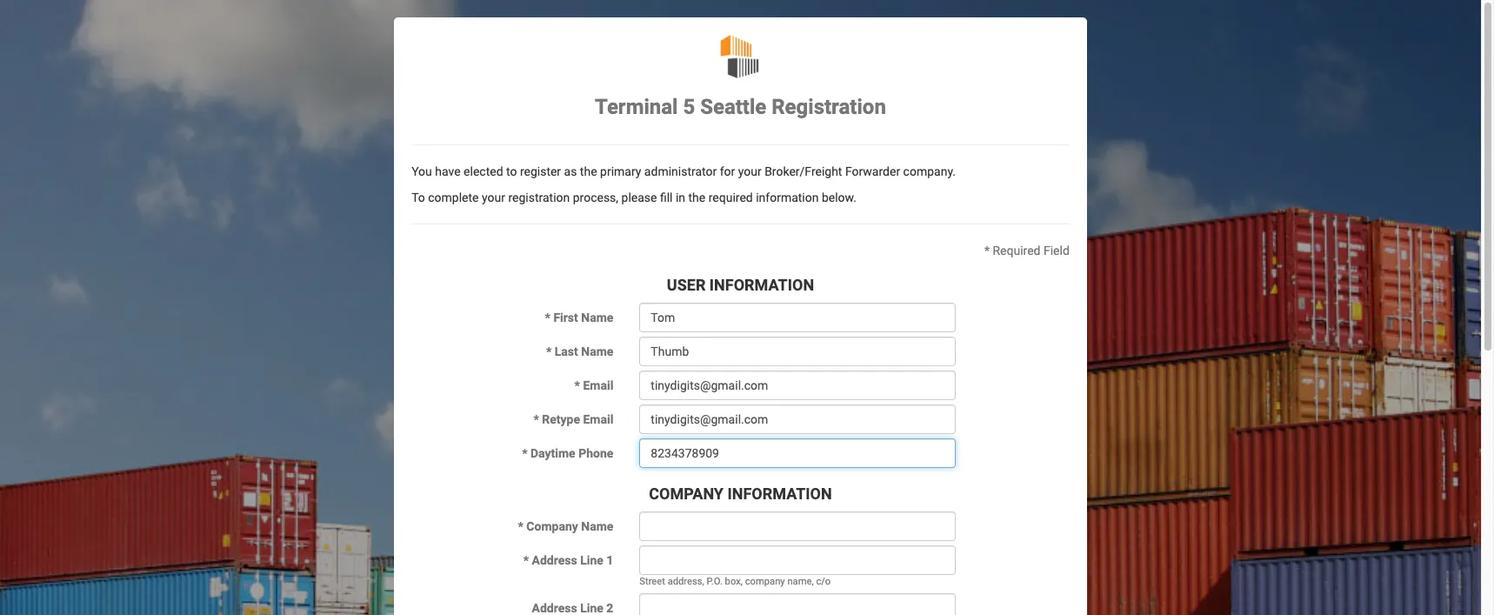 Task type: vqa. For each thing, say whether or not it's contained in the screenshot.
The * related to * Company Name
yes



Task type: describe. For each thing, give the bounding box(es) containing it.
information
[[756, 191, 819, 205]]

below.
[[822, 191, 857, 205]]

forwarder
[[846, 165, 901, 179]]

last
[[555, 345, 578, 359]]

2 address from the top
[[532, 601, 578, 615]]

* Email text field
[[640, 371, 956, 400]]

fill
[[660, 191, 673, 205]]

for
[[720, 165, 736, 179]]

required
[[709, 191, 753, 205]]

* for * retype email
[[534, 413, 539, 427]]

you
[[412, 165, 432, 179]]

street
[[640, 576, 666, 587]]

* retype email
[[534, 413, 614, 427]]

company
[[745, 576, 785, 587]]

* for * daytime phone
[[522, 447, 528, 460]]

registration
[[772, 95, 887, 119]]

* email
[[575, 379, 614, 393]]

user information
[[667, 276, 815, 294]]

* required field
[[985, 244, 1070, 258]]

information for company information
[[728, 485, 833, 503]]

0 horizontal spatial your
[[482, 191, 506, 205]]

terminal 5 seattle registration
[[595, 95, 887, 119]]

* company name
[[518, 519, 614, 533]]

box,
[[725, 576, 743, 587]]

0 vertical spatial company
[[649, 485, 724, 503]]

* Retype Email text field
[[640, 405, 956, 434]]

information for user information
[[710, 276, 815, 294]]

2 line from the top
[[581, 601, 604, 615]]

0 horizontal spatial the
[[580, 165, 597, 179]]

in
[[676, 191, 686, 205]]

primary
[[600, 165, 642, 179]]

* Company Name text field
[[640, 512, 956, 541]]

address line 2
[[532, 601, 614, 615]]

1 address from the top
[[532, 553, 577, 567]]

p.o.
[[707, 576, 723, 587]]

* last name
[[546, 345, 614, 359]]

required
[[993, 244, 1041, 258]]

name for * first name
[[582, 311, 614, 325]]

field
[[1044, 244, 1070, 258]]

* first name
[[545, 311, 614, 325]]

name,
[[788, 576, 814, 587]]

street address, p.o. box, company name, c/o
[[640, 576, 831, 587]]

* Last Name text field
[[640, 337, 956, 367]]

1
[[607, 553, 614, 567]]

2
[[607, 601, 614, 615]]

daytime
[[531, 447, 576, 460]]

* for * company name
[[518, 519, 524, 533]]

to
[[506, 165, 517, 179]]



Task type: locate. For each thing, give the bounding box(es) containing it.
1 vertical spatial the
[[689, 191, 706, 205]]

1 horizontal spatial your
[[739, 165, 762, 179]]

0 vertical spatial line
[[581, 553, 604, 567]]

2 email from the top
[[583, 413, 614, 427]]

name for * last name
[[582, 345, 614, 359]]

* left "retype"
[[534, 413, 539, 427]]

1 horizontal spatial company
[[649, 485, 724, 503]]

1 horizontal spatial the
[[689, 191, 706, 205]]

5
[[683, 95, 695, 119]]

* left daytime
[[522, 447, 528, 460]]

* left last
[[546, 345, 552, 359]]

elected
[[464, 165, 503, 179]]

please
[[622, 191, 657, 205]]

1 vertical spatial company
[[527, 519, 578, 533]]

1 name from the top
[[582, 311, 614, 325]]

company.
[[904, 165, 956, 179]]

address down * address line 1
[[532, 601, 578, 615]]

* left "first"
[[545, 311, 551, 325]]

name right "first"
[[582, 311, 614, 325]]

* Address Line 1 text field
[[640, 546, 956, 575]]

have
[[435, 165, 461, 179]]

1 vertical spatial name
[[582, 345, 614, 359]]

process,
[[573, 191, 619, 205]]

the
[[580, 165, 597, 179], [689, 191, 706, 205]]

your down the elected
[[482, 191, 506, 205]]

* up * address line 1
[[518, 519, 524, 533]]

company
[[649, 485, 724, 503], [527, 519, 578, 533]]

* for * email
[[575, 379, 580, 393]]

to
[[412, 191, 425, 205]]

register
[[520, 165, 561, 179]]

line
[[581, 553, 604, 567], [581, 601, 604, 615]]

* for * first name
[[545, 311, 551, 325]]

2 name from the top
[[582, 345, 614, 359]]

* left required
[[985, 244, 990, 258]]

1 vertical spatial email
[[583, 413, 614, 427]]

address down * company name
[[532, 553, 577, 567]]

line left 1
[[581, 553, 604, 567]]

* Daytime Phone text field
[[640, 439, 956, 468]]

your right for
[[739, 165, 762, 179]]

user
[[667, 276, 706, 294]]

seattle
[[701, 95, 767, 119]]

2 vertical spatial name
[[582, 519, 614, 533]]

your
[[739, 165, 762, 179], [482, 191, 506, 205]]

address,
[[668, 576, 705, 587]]

* down * last name
[[575, 379, 580, 393]]

* down * company name
[[524, 553, 529, 567]]

information
[[710, 276, 815, 294], [728, 485, 833, 503]]

* daytime phone
[[522, 447, 614, 460]]

name up 1
[[582, 519, 614, 533]]

the right as on the top of page
[[580, 165, 597, 179]]

1 vertical spatial information
[[728, 485, 833, 503]]

company information
[[649, 485, 833, 503]]

retype
[[542, 413, 580, 427]]

email up phone
[[583, 413, 614, 427]]

information up the * company name text box at the bottom
[[728, 485, 833, 503]]

0 vertical spatial email
[[583, 379, 614, 393]]

1 email from the top
[[583, 379, 614, 393]]

0 vertical spatial the
[[580, 165, 597, 179]]

0 vertical spatial information
[[710, 276, 815, 294]]

* address line 1
[[524, 553, 614, 567]]

email down * last name
[[583, 379, 614, 393]]

0 vertical spatial your
[[739, 165, 762, 179]]

to complete your registration process, please fill in the required information below.
[[412, 191, 857, 205]]

c/o
[[817, 576, 831, 587]]

0 horizontal spatial company
[[527, 519, 578, 533]]

0 vertical spatial name
[[582, 311, 614, 325]]

*
[[985, 244, 990, 258], [545, 311, 551, 325], [546, 345, 552, 359], [575, 379, 580, 393], [534, 413, 539, 427], [522, 447, 528, 460], [518, 519, 524, 533], [524, 553, 529, 567]]

email
[[583, 379, 614, 393], [583, 413, 614, 427]]

Address Line 2 text field
[[640, 593, 956, 615]]

registration
[[509, 191, 570, 205]]

0 vertical spatial address
[[532, 553, 577, 567]]

as
[[564, 165, 577, 179]]

1 vertical spatial address
[[532, 601, 578, 615]]

* for * last name
[[546, 345, 552, 359]]

information up * first name text box
[[710, 276, 815, 294]]

broker/freight
[[765, 165, 843, 179]]

administrator
[[645, 165, 717, 179]]

the right in on the top left of the page
[[689, 191, 706, 205]]

complete
[[428, 191, 479, 205]]

1 vertical spatial your
[[482, 191, 506, 205]]

name
[[582, 311, 614, 325], [582, 345, 614, 359], [582, 519, 614, 533]]

* for * address line 1
[[524, 553, 529, 567]]

first
[[554, 311, 578, 325]]

name for * company name
[[582, 519, 614, 533]]

address
[[532, 553, 577, 567], [532, 601, 578, 615]]

phone
[[579, 447, 614, 460]]

1 line from the top
[[581, 553, 604, 567]]

3 name from the top
[[582, 519, 614, 533]]

* First Name text field
[[640, 303, 956, 333]]

terminal
[[595, 95, 678, 119]]

line left 2
[[581, 601, 604, 615]]

1 vertical spatial line
[[581, 601, 604, 615]]

* for * required field
[[985, 244, 990, 258]]

name right last
[[582, 345, 614, 359]]

you have elected to register as the primary administrator for your broker/freight forwarder company.
[[412, 165, 956, 179]]



